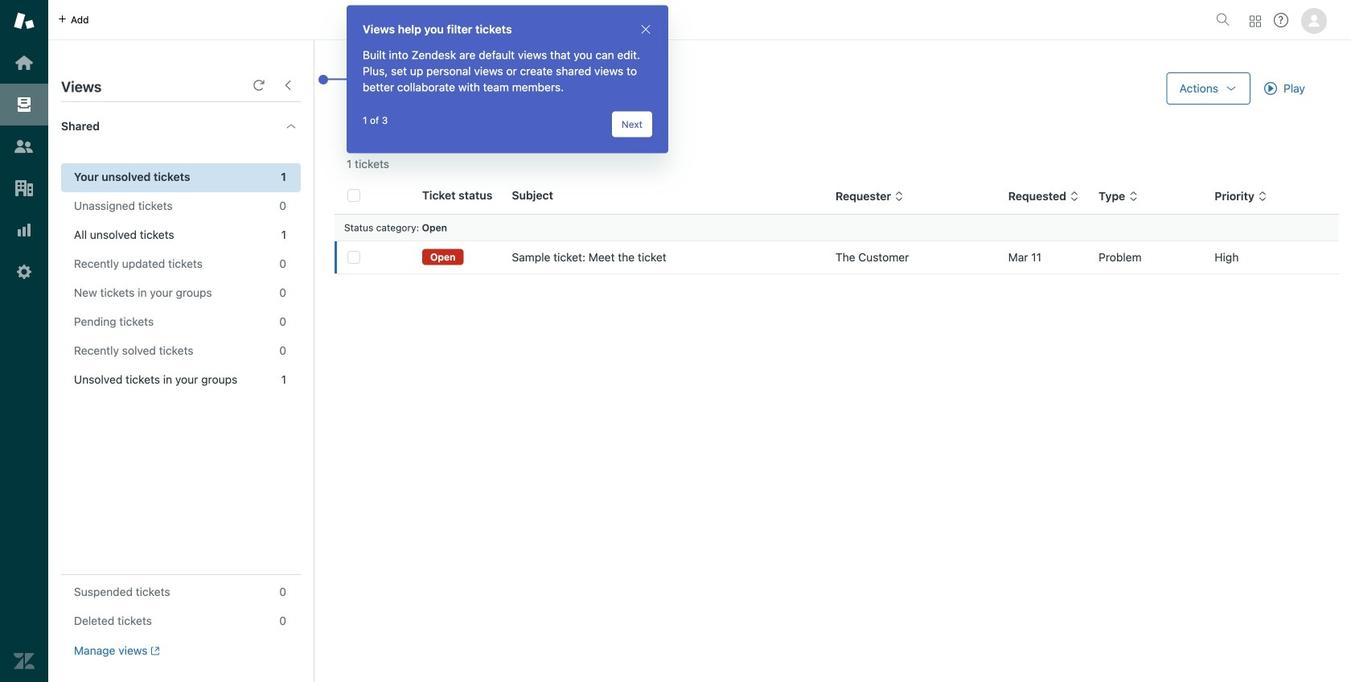 Task type: vqa. For each thing, say whether or not it's contained in the screenshot.
Edit user "image"
no



Task type: describe. For each thing, give the bounding box(es) containing it.
opens in a new tab image
[[148, 646, 160, 656]]

get started image
[[14, 52, 35, 73]]

zendesk support image
[[14, 10, 35, 31]]

close image
[[639, 23, 652, 36]]

refresh views pane image
[[253, 79, 265, 92]]

zendesk image
[[14, 651, 35, 672]]



Task type: locate. For each thing, give the bounding box(es) containing it.
row
[[335, 241, 1339, 274]]

get help image
[[1274, 13, 1288, 27]]

views image
[[14, 94, 35, 115]]

customers image
[[14, 136, 35, 157]]

heading
[[48, 102, 314, 150]]

hide panel views image
[[281, 79, 294, 92]]

main element
[[0, 0, 48, 682]]

reporting image
[[14, 220, 35, 240]]

admin image
[[14, 261, 35, 282]]

zendesk products image
[[1250, 16, 1261, 27]]

dialog
[[347, 5, 668, 153]]

organizations image
[[14, 178, 35, 199]]



